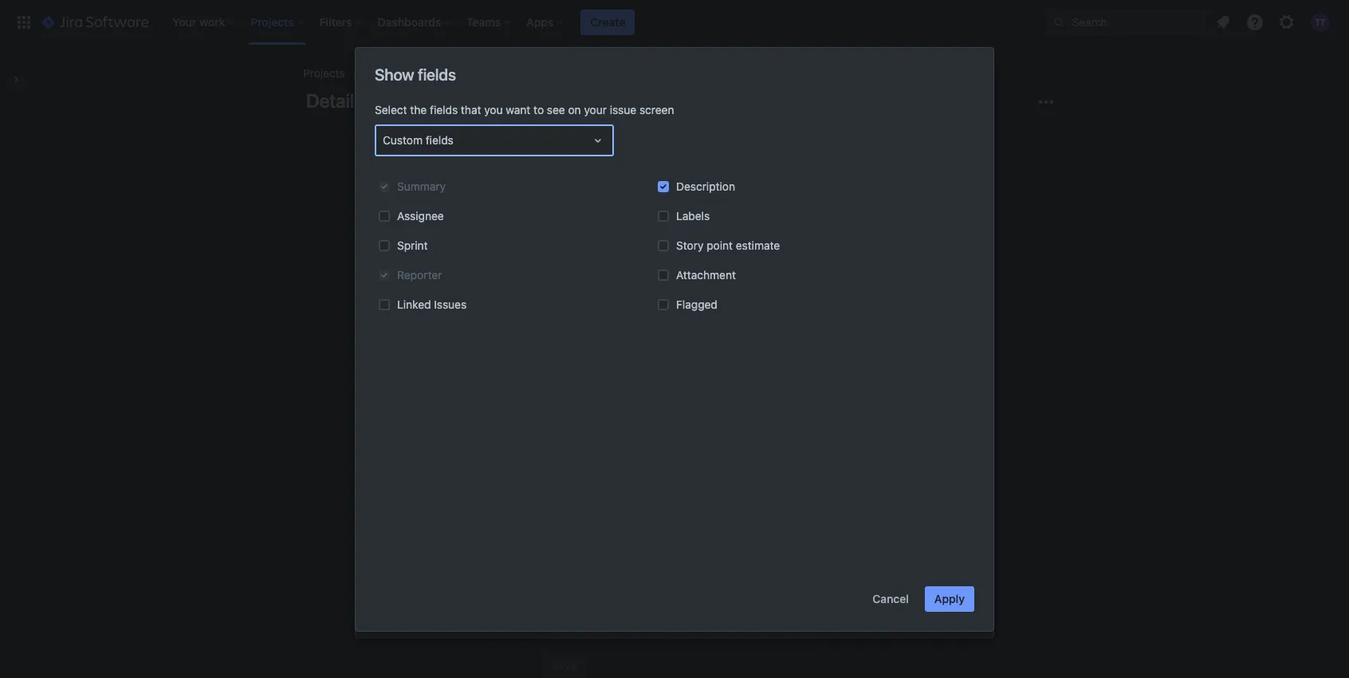 Task type: locate. For each thing, give the bounding box(es) containing it.
linked
[[397, 298, 431, 311]]

fields
[[418, 65, 456, 84], [430, 103, 458, 116], [424, 131, 452, 144], [426, 133, 454, 147]]

my kanban project
[[364, 66, 461, 80]]

cancel for show fields
[[873, 592, 909, 606]]

0 horizontal spatial *
[[410, 159, 415, 171]]

fields inside create issue dialog
[[424, 131, 452, 144]]

create button inside primary element
[[581, 9, 635, 35]]

on
[[568, 103, 581, 116]]

1 horizontal spatial open image
[[798, 615, 817, 634]]

type
[[402, 224, 423, 236]]

*
[[601, 131, 606, 144], [410, 159, 415, 171], [425, 224, 430, 236]]

issue
[[426, 80, 462, 98], [610, 103, 637, 116], [431, 277, 454, 289]]

1 vertical spatial *
[[410, 159, 415, 171]]

2 horizontal spatial create
[[930, 598, 965, 612]]

1 horizontal spatial project
[[425, 66, 461, 80]]

0 horizontal spatial open image
[[589, 131, 608, 150]]

change icon button
[[640, 249, 725, 274]]

create button
[[581, 9, 635, 35], [921, 593, 975, 618]]

0 vertical spatial *
[[601, 131, 606, 144]]

Name field
[[544, 314, 822, 342]]

2 vertical spatial create
[[930, 598, 965, 612]]

0 vertical spatial create button
[[581, 9, 635, 35]]

1 vertical spatial open image
[[798, 615, 817, 634]]

open image
[[589, 131, 608, 150], [798, 615, 817, 634]]

create for bottom create button
[[930, 598, 965, 612]]

description
[[677, 179, 736, 193]]

custom
[[383, 133, 423, 147]]

issue right your
[[610, 103, 637, 116]]

2 vertical spatial *
[[425, 224, 430, 236]]

project down custom
[[375, 159, 409, 171]]

create
[[591, 15, 626, 28], [375, 80, 422, 98], [930, 598, 965, 612]]

project *
[[375, 159, 415, 171]]

issue up issues
[[431, 277, 454, 289]]

change icon
[[650, 254, 716, 268]]

0 horizontal spatial create
[[375, 80, 422, 98]]

learn
[[375, 277, 400, 289]]

1 horizontal spatial create button
[[921, 593, 975, 618]]

linked issues
[[397, 298, 467, 311]]

issue inside show fields dialog
[[610, 103, 637, 116]]

projects
[[303, 66, 345, 80]]

required
[[375, 131, 421, 144]]

select
[[375, 103, 407, 116]]

learn about issue types
[[375, 277, 481, 289]]

cancel inside show fields dialog
[[873, 592, 909, 606]]

about
[[403, 277, 428, 289]]

fields for show
[[418, 65, 456, 84]]

cancel left apply button
[[862, 598, 898, 612]]

1 vertical spatial create
[[375, 80, 422, 98]]

cancel
[[873, 592, 909, 606], [862, 598, 898, 612]]

cancel for create issue
[[862, 598, 898, 612]]

0 vertical spatial create
[[591, 15, 626, 28]]

2 horizontal spatial *
[[601, 131, 606, 144]]

with
[[516, 131, 537, 144]]

1 horizontal spatial create
[[591, 15, 626, 28]]

project avatar image
[[632, 134, 734, 236]]

1 vertical spatial create button
[[921, 593, 975, 618]]

apply button
[[925, 586, 975, 612]]

0 horizontal spatial project
[[375, 159, 409, 171]]

cancel inside create issue dialog
[[862, 598, 898, 612]]

cancel button for fields
[[864, 586, 919, 612]]

change
[[650, 254, 691, 268]]

0 vertical spatial project
[[425, 66, 461, 80]]

create banner
[[0, 0, 1350, 45]]

1 vertical spatial issue
[[610, 103, 637, 116]]

flagged
[[677, 298, 718, 311]]

* up summary
[[410, 159, 415, 171]]

primary element
[[10, 0, 1047, 44]]

cancel left apply
[[873, 592, 909, 606]]

jira software image
[[41, 12, 149, 32], [41, 12, 149, 32]]

task
[[405, 249, 429, 262]]

cancel button
[[864, 586, 919, 612], [852, 593, 908, 618]]

* right asterisk
[[601, 131, 606, 144]]

show fields
[[375, 65, 456, 84]]

project-1374 (p1374)
[[405, 184, 514, 198]]

unassigned
[[550, 617, 611, 631]]

0 horizontal spatial create button
[[581, 9, 635, 35]]

issue up the
[[426, 80, 462, 98]]

learn about issue types link
[[375, 277, 481, 289]]

reporter
[[397, 268, 442, 282]]

1 vertical spatial project
[[375, 159, 409, 171]]

project
[[425, 66, 461, 80], [375, 159, 409, 171]]

0 vertical spatial open image
[[589, 131, 608, 150]]

summary
[[397, 179, 446, 193]]

details
[[306, 89, 363, 112]]

2 vertical spatial issue
[[431, 277, 454, 289]]

create inside primary element
[[591, 15, 626, 28]]

project up create issue
[[425, 66, 461, 80]]

open image inside show fields dialog
[[589, 131, 608, 150]]

marked
[[474, 131, 513, 144]]

* right type
[[425, 224, 430, 236]]

cancel button inside show fields dialog
[[864, 586, 919, 612]]

labels
[[677, 209, 710, 223]]

story
[[677, 239, 704, 252]]

1 horizontal spatial *
[[425, 224, 430, 236]]

cancel button inside create issue dialog
[[852, 593, 908, 618]]

attachment
[[677, 268, 736, 282]]



Task type: describe. For each thing, give the bounding box(es) containing it.
Search field
[[1047, 9, 1206, 35]]

projects link
[[303, 64, 345, 83]]

story point estimate
[[677, 239, 780, 252]]

that
[[461, 103, 481, 116]]

to
[[534, 103, 544, 116]]

my kanban project link
[[364, 64, 461, 83]]

estimate
[[736, 239, 780, 252]]

sprint
[[397, 239, 428, 252]]

the
[[410, 103, 427, 116]]

issue
[[375, 224, 400, 236]]

icon
[[694, 254, 716, 268]]

apply
[[935, 592, 965, 606]]

0 vertical spatial issue
[[426, 80, 462, 98]]

kanban
[[383, 66, 422, 80]]

point
[[707, 239, 733, 252]]

show fields dialog
[[356, 48, 994, 631]]

project-
[[405, 184, 447, 198]]

types
[[457, 277, 481, 289]]

see
[[547, 103, 565, 116]]

create for create button within primary element
[[591, 15, 626, 28]]

you
[[484, 103, 503, 116]]

(p1374)
[[474, 184, 514, 198]]

issue type *
[[375, 224, 430, 236]]

show
[[375, 65, 414, 84]]

custom fields
[[383, 133, 454, 147]]

cancel button for issue
[[852, 593, 908, 618]]

assignee
[[397, 209, 444, 223]]

1374
[[447, 184, 471, 198]]

open image for custom fields
[[589, 131, 608, 150]]

your
[[584, 103, 607, 116]]

screen
[[640, 103, 675, 116]]

fields for custom
[[426, 133, 454, 147]]

are
[[455, 131, 471, 144]]

asterisk
[[556, 131, 596, 144]]

create issue dialog
[[356, 54, 994, 678]]

fields for required
[[424, 131, 452, 144]]

create issue
[[375, 80, 462, 98]]

select the fields that you want to see on your issue screen
[[375, 103, 675, 116]]

my
[[364, 66, 380, 80]]

open image for unassigned
[[798, 615, 817, 634]]

search image
[[1053, 16, 1066, 28]]

want
[[506, 103, 531, 116]]

project inside create issue dialog
[[375, 159, 409, 171]]

issues
[[434, 298, 467, 311]]

required fields are marked with an asterisk *
[[375, 131, 606, 144]]

an
[[540, 131, 553, 144]]



Task type: vqa. For each thing, say whether or not it's contained in the screenshot.
THE ASSIGNED TO ME
no



